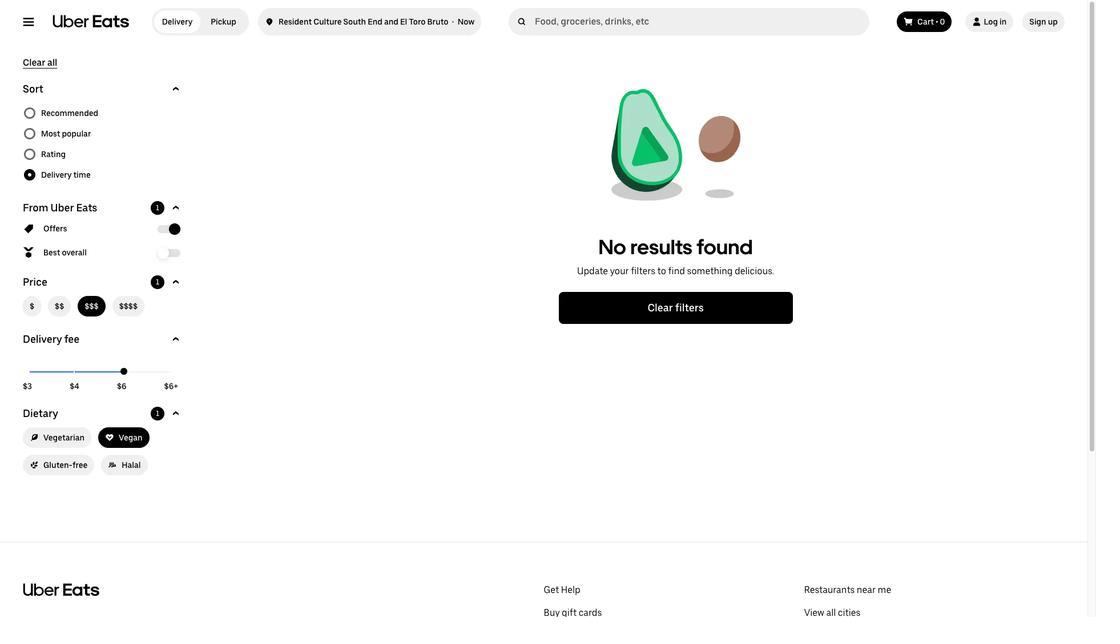 Task type: describe. For each thing, give the bounding box(es) containing it.
Food, groceries, drinks, etc text field
[[535, 16, 866, 27]]

now
[[458, 17, 475, 26]]

to
[[658, 266, 667, 276]]

delivery time
[[41, 170, 91, 179]]

resident culture south end and el toro bruto • now
[[279, 17, 475, 26]]

$$ button
[[48, 296, 71, 317]]

el
[[401, 17, 407, 26]]

restaurants
[[805, 584, 855, 595]]

$4
[[70, 382, 79, 391]]

bruto
[[428, 17, 449, 26]]

$6
[[117, 382, 127, 391]]

sign
[[1030, 17, 1047, 26]]

best overall
[[43, 248, 87, 257]]

clear all
[[23, 57, 57, 68]]

and
[[384, 17, 399, 26]]

price
[[23, 276, 47, 288]]

your
[[611, 266, 629, 276]]

get help
[[544, 584, 581, 595]]

clear filters
[[648, 302, 704, 314]]

$$
[[55, 302, 64, 311]]

main navigation menu image
[[23, 16, 34, 27]]

results
[[631, 235, 693, 259]]

free
[[72, 461, 88, 470]]

gluten-free
[[43, 461, 88, 470]]

vegan
[[119, 433, 143, 442]]

2 • from the left
[[936, 17, 939, 26]]

vegetarian button
[[23, 427, 91, 448]]

found
[[697, 235, 754, 259]]

$$$$ button
[[112, 296, 145, 317]]

1 for from uber eats
[[156, 204, 159, 212]]

$3
[[23, 382, 32, 391]]

vegetarian
[[43, 433, 85, 442]]

dietary
[[23, 407, 58, 419]]

get
[[544, 584, 559, 595]]

no
[[599, 235, 627, 259]]

Delivery radio
[[154, 10, 201, 33]]

halal
[[122, 461, 141, 470]]

clear filters link
[[559, 292, 793, 324]]

end
[[368, 17, 383, 26]]

no results found
[[599, 235, 754, 259]]

near
[[858, 584, 876, 595]]

log in link
[[966, 11, 1014, 32]]

deliver to image
[[265, 15, 274, 29]]

toro
[[409, 17, 426, 26]]

in
[[1000, 17, 1007, 26]]

$ button
[[23, 296, 41, 317]]

recommended
[[41, 109, 98, 118]]

$6+
[[164, 382, 178, 391]]

1 vertical spatial filters
[[676, 302, 704, 314]]

sign up
[[1030, 17, 1059, 26]]

vegan button
[[98, 427, 149, 448]]

uber eats home image
[[53, 15, 129, 29]]

2 1 from the top
[[156, 278, 159, 286]]

$$$ button
[[78, 296, 106, 317]]

log
[[985, 17, 999, 26]]

find
[[669, 266, 686, 276]]

sort button
[[23, 82, 183, 96]]

help
[[562, 584, 581, 595]]



Task type: locate. For each thing, give the bounding box(es) containing it.
2 vertical spatial 1
[[156, 410, 159, 418]]

delivery for delivery fee
[[23, 333, 62, 345]]

cart • 0
[[918, 17, 946, 26]]

clear for clear filters
[[648, 302, 674, 314]]

clear left all
[[23, 57, 45, 68]]

eats
[[76, 202, 97, 214]]

most popular
[[41, 129, 91, 138]]

0 vertical spatial 1
[[156, 204, 159, 212]]

$$$$
[[119, 302, 138, 311]]

time
[[73, 170, 91, 179]]

1 1 from the top
[[156, 204, 159, 212]]

1
[[156, 204, 159, 212], [156, 278, 159, 286], [156, 410, 159, 418]]

something
[[688, 266, 733, 276]]

culture
[[314, 17, 342, 26]]

• left "now"
[[452, 17, 454, 26]]

option group
[[23, 103, 183, 185]]

$
[[30, 302, 34, 311]]

filters
[[631, 266, 656, 276], [676, 302, 704, 314]]

delivery fee button
[[23, 333, 183, 346]]

1 • from the left
[[452, 17, 454, 26]]

gluten-
[[43, 461, 72, 470]]

Pickup radio
[[201, 10, 247, 33]]

pickup
[[211, 17, 236, 26]]

1 vertical spatial clear
[[648, 302, 674, 314]]

1 for dietary
[[156, 410, 159, 418]]

1 horizontal spatial •
[[936, 17, 939, 26]]

• left 0
[[936, 17, 939, 26]]

clear inside button
[[23, 57, 45, 68]]

south
[[344, 17, 366, 26]]

restaurants near me
[[805, 584, 892, 595]]

1 horizontal spatial clear
[[648, 302, 674, 314]]

popular
[[62, 129, 91, 138]]

$$$
[[85, 302, 99, 311]]

most
[[41, 129, 60, 138]]

delivery down rating
[[41, 170, 72, 179]]

1 horizontal spatial filters
[[676, 302, 704, 314]]

clear for clear all
[[23, 57, 45, 68]]

2 vertical spatial delivery
[[23, 333, 62, 345]]

uber eats image
[[23, 583, 99, 597]]

0 horizontal spatial •
[[452, 17, 454, 26]]

0 vertical spatial delivery
[[162, 17, 193, 26]]

delivery left pickup
[[162, 17, 193, 26]]

0 vertical spatial filters
[[631, 266, 656, 276]]

0
[[941, 17, 946, 26]]

resident
[[279, 17, 312, 26]]

restaurants near me link
[[805, 583, 1066, 597]]

delivery
[[162, 17, 193, 26], [41, 170, 72, 179], [23, 333, 62, 345]]

delivery left the fee
[[23, 333, 62, 345]]

delivery for delivery time
[[41, 170, 72, 179]]

clear down to
[[648, 302, 674, 314]]

get help link
[[544, 583, 805, 597]]

best
[[43, 248, 60, 257]]

uber
[[51, 202, 74, 214]]

0 vertical spatial clear
[[23, 57, 45, 68]]

halal button
[[101, 455, 148, 475]]

me
[[878, 584, 892, 595]]

clear all button
[[23, 57, 57, 69]]

sort
[[23, 83, 43, 95]]

log in
[[985, 17, 1007, 26]]

delicious.
[[735, 266, 775, 276]]

filters down find
[[676, 302, 704, 314]]

delivery for delivery
[[162, 17, 193, 26]]

1 vertical spatial delivery
[[41, 170, 72, 179]]

sign up link
[[1023, 11, 1066, 32]]

delivery inside option
[[162, 17, 193, 26]]

up
[[1049, 17, 1059, 26]]

cart
[[918, 17, 935, 26]]

delivery inside button
[[23, 333, 62, 345]]

3 1 from the top
[[156, 410, 159, 418]]

clear
[[23, 57, 45, 68], [648, 302, 674, 314]]

overall
[[62, 248, 87, 257]]

filters left to
[[631, 266, 656, 276]]

from uber eats
[[23, 202, 97, 214]]

0 horizontal spatial clear
[[23, 57, 45, 68]]

0 horizontal spatial filters
[[631, 266, 656, 276]]

fee
[[64, 333, 80, 345]]

1 vertical spatial 1
[[156, 278, 159, 286]]

•
[[452, 17, 454, 26], [936, 17, 939, 26]]

gluten-free button
[[23, 455, 94, 475]]

offers
[[43, 224, 67, 233]]

all
[[47, 57, 57, 68]]

rating
[[41, 150, 66, 159]]

from
[[23, 202, 48, 214]]

update
[[578, 266, 609, 276]]

option group containing recommended
[[23, 103, 183, 185]]

update your filters to find something delicious.
[[578, 266, 775, 276]]

delivery fee
[[23, 333, 80, 345]]



Task type: vqa. For each thing, say whether or not it's contained in the screenshot.
Deliver now 'button'
no



